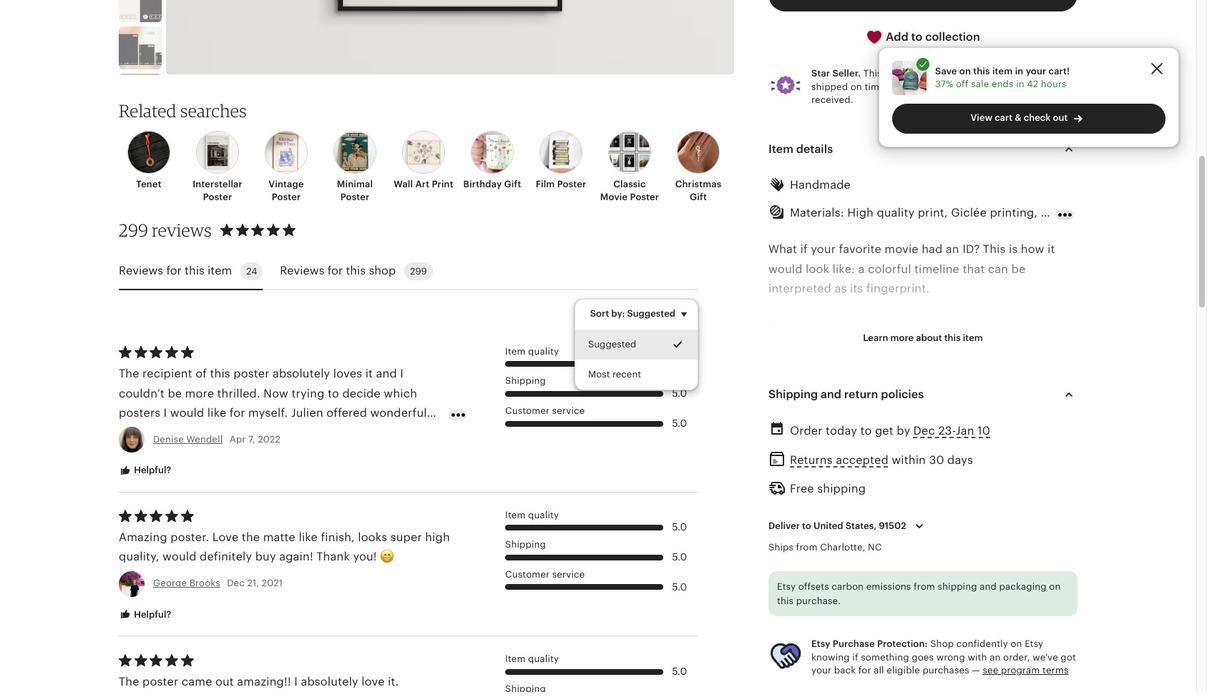 Task type: describe. For each thing, give the bounding box(es) containing it.
the left poster,
[[886, 457, 904, 471]]

film poster
[[536, 179, 586, 190]]

poster for film poster
[[557, 179, 586, 190]]

etsy offsets carbon emissions from shipping and packaging on this purchase.
[[777, 582, 1061, 607]]

i right amazing!!
[[294, 675, 298, 689]]

shop's
[[790, 593, 825, 607]]

i right posters
[[164, 406, 167, 420]]

1 5.0 from the top
[[672, 358, 687, 370]]

shipping and return policies
[[769, 388, 924, 401]]

from inside the recipient of this poster absolutely loves it and i couldn't be more thrilled. now trying to decide which posters i would like for myself. julien offered wonderful customer service and i look forward to purchasing more from his shop.
[[119, 445, 145, 459]]

a down the expose on the top of page
[[769, 340, 775, 354]]

0 vertical spatial paper
[[1110, 206, 1142, 220]]

julien
[[291, 406, 323, 420]]

wall art print link
[[394, 131, 454, 191]]

6400
[[1003, 476, 1034, 490]]

wide,
[[821, 515, 851, 529]]

star
[[812, 68, 830, 79]]

from inside etsy offsets carbon emissions from shipping and packaging on this purchase.
[[914, 582, 935, 593]]

free inside your place deserves to be the best museum in town, that's why the poster is giclée printed on archival, acid- free paper that yields brilliant prints to brighten up any room.
[[769, 671, 791, 685]]

on inside this seller consistently earned 5-star reviews, shipped on time, and replied quickly to any messages they received.
[[851, 81, 862, 92]]

item for on
[[993, 66, 1013, 76]]

an inside shop confidently on etsy knowing if something goes wrong with an order, we've got your back for all eligible purchases —
[[990, 652, 1001, 663]]

shipped
[[812, 81, 848, 92]]

to up offered
[[328, 387, 339, 401]]

had
[[922, 243, 943, 256]]

menu containing suggested
[[575, 299, 699, 391]]

something
[[861, 652, 909, 663]]

of right top at the right bottom of the page
[[1029, 535, 1040, 548]]

free
[[790, 482, 814, 496]]

on inside the main element of the poster, presented as a circle, is computer-generated. it is composed of 6400 images extracted from the film at regular intervals and resized to 1 pixel wide, then placed one after the other. the beginning and end of the film stand at the top of the circle (at noon). it is read clockwise. for further explanations, feel free to check the "about" section on the shop's page.
[[1057, 574, 1072, 587]]

and inside this seller consistently earned 5-star reviews, shipped on time, and replied quickly to any messages they received.
[[890, 81, 908, 92]]

item details
[[769, 142, 833, 156]]

for inside the recipient of this poster absolutely loves it and i couldn't be more thrilled. now trying to decide which posters i would like for myself. julien offered wonderful customer service and i look forward to purchasing more from his shop.
[[230, 406, 245, 420]]

like inside the recipient of this poster absolutely loves it and i couldn't be more thrilled. now trying to decide which posters i would like for myself. julien offered wonderful customer service and i look forward to purchasing more from his shop.
[[207, 406, 226, 420]]

on inside etsy offsets carbon emissions from shipping and packaging on this purchase.
[[1049, 582, 1061, 593]]

that inside your place deserves to be the best museum in town, that's why the poster is giclée printed on archival, acid- free paper that yields brilliant prints to brighten up any room.
[[830, 671, 852, 685]]

why
[[802, 652, 825, 665]]

ships
[[769, 543, 794, 553]]

its
[[850, 282, 863, 295]]

etsy for etsy offsets carbon emissions from shipping and packaging on this purchase.
[[777, 582, 796, 593]]

for
[[973, 554, 991, 568]]

favorite inside expose a unique visualization of your favorite movie on a museum-quality poster made on thick and durable matte paper.
[[978, 321, 1021, 334]]

other.
[[999, 515, 1032, 529]]

for left shop
[[328, 264, 343, 278]]

interpreted
[[769, 282, 832, 295]]

deliver to united states, 91502 button
[[758, 512, 939, 542]]

this down reviews at top
[[185, 264, 205, 278]]

purchases
[[923, 665, 970, 676]]

birthday
[[463, 179, 502, 190]]

charlotte,
[[820, 543, 866, 553]]

your inside expose a unique visualization of your favorite movie on a museum-quality poster made on thick and durable matte paper.
[[950, 321, 975, 334]]

service for apr 7, 2022
[[552, 406, 585, 417]]

to left get
[[861, 424, 872, 438]]

customer for dec 21, 2021
[[505, 570, 550, 580]]

apr
[[230, 434, 246, 445]]

classic movie poster link
[[600, 131, 660, 204]]

etsy purchase protection:
[[812, 639, 928, 650]]

the down the intervals
[[978, 515, 996, 529]]

extracted
[[769, 496, 822, 509]]

look inside the recipient of this poster absolutely loves it and i couldn't be more thrilled. now trying to decide which posters i would like for myself. julien offered wonderful customer service and i look forward to purchasing more from his shop.
[[249, 426, 273, 439]]

poster for interstellar poster
[[203, 192, 232, 203]]

after
[[948, 515, 974, 529]]

item quality for denise wendell apr 7, 2022
[[505, 346, 559, 357]]

birthday gift
[[463, 179, 521, 190]]

poster left came
[[142, 675, 178, 689]]

clockwise.
[[911, 554, 970, 568]]

made
[[910, 340, 942, 354]]

by:
[[611, 308, 625, 319]]

reviews for this shop
[[280, 264, 396, 278]]

free shipping
[[790, 482, 866, 496]]

299 for 299 reviews
[[119, 220, 148, 241]]

to down with
[[972, 671, 983, 685]]

your inside shop confidently on etsy knowing if something goes wrong with an order, we've got your back for all eligible purchases —
[[812, 665, 832, 676]]

back
[[834, 665, 856, 676]]

shipping for denise wendell apr 7, 2022
[[505, 376, 546, 387]]

item inside dropdown button
[[769, 142, 794, 156]]

the up then
[[855, 496, 873, 509]]

on inside your place deserves to be the best museum in town, that's why the poster is giclée printed on archival, acid- free paper that yields brilliant prints to brighten up any room.
[[982, 652, 996, 665]]

interstellar movie poster print film poster wall art image 10 image
[[119, 74, 162, 117]]

returns accepted within 30 days
[[790, 454, 973, 467]]

absolutely inside the recipient of this poster absolutely loves it and i couldn't be more thrilled. now trying to decide which posters i would like for myself. julien offered wonderful customer service and i look forward to purchasing more from his shop.
[[273, 367, 330, 381]]

the up 'goes'
[[916, 632, 934, 646]]

etsy inside shop confidently on etsy knowing if something goes wrong with an order, we've got your back for all eligible purchases —
[[1025, 639, 1044, 650]]

is inside what if your favorite movie had an id? this is how it would look like: a colorful timeline that can be interpreted as its fingerprint.
[[1009, 243, 1018, 256]]

interstellar poster
[[193, 179, 243, 203]]

page.
[[828, 593, 860, 607]]

that inside what if your favorite movie had an id? this is how it would look like: a colorful timeline that can be interpreted as its fingerprint.
[[963, 262, 985, 276]]

wonderful
[[370, 406, 427, 420]]

6 5.0 from the top
[[672, 582, 687, 593]]

item for for
[[208, 264, 232, 278]]

archival,
[[999, 652, 1046, 665]]

sort
[[590, 308, 609, 319]]

printing,
[[990, 206, 1038, 220]]

be inside your place deserves to be the best museum in town, that's why the poster is giclée printed on archival, acid- free paper that yields brilliant prints to brighten up any room.
[[899, 632, 913, 646]]

suggested inside popup button
[[627, 308, 676, 319]]

related searches
[[119, 100, 247, 122]]

1 vertical spatial at
[[972, 535, 982, 548]]

can
[[988, 262, 1009, 276]]

1 horizontal spatial dec
[[914, 424, 935, 438]]

21,
[[247, 579, 259, 589]]

the inside amazing poster. love the matte like finish, looks super high quality, would definitely buy again! thank you! 😁
[[242, 531, 260, 545]]

and down deliver to united states, 91502
[[829, 535, 850, 548]]

reviews for reviews for this item
[[119, 264, 163, 278]]

what if your favorite movie had an id? this is how it would look like: a colorful timeline that can be interpreted as its fingerprint.
[[769, 243, 1055, 295]]

i left the 7,
[[242, 426, 246, 439]]

any inside this seller consistently earned 5-star reviews, shipped on time, and replied quickly to any messages they received.
[[991, 81, 1007, 92]]

this left shop
[[346, 264, 366, 278]]

would inside what if your favorite movie had an id? this is how it would look like: a colorful timeline that can be interpreted as its fingerprint.
[[769, 262, 803, 276]]

again!
[[279, 551, 313, 564]]

sort by: suggested
[[590, 308, 676, 319]]

classic
[[614, 179, 646, 190]]

of up generated.
[[872, 457, 883, 471]]

generated.
[[839, 476, 900, 490]]

movie inside expose a unique visualization of your favorite movie on a museum-quality poster made on thick and durable matte paper.
[[1024, 321, 1058, 334]]

materials:
[[790, 206, 844, 220]]

like inside amazing poster. love the matte like finish, looks super high quality, would definitely buy again! thank you! 😁
[[299, 531, 318, 545]]

of down 91502 at the bottom
[[877, 535, 888, 548]]

off
[[956, 79, 969, 89]]

interstellar
[[193, 179, 243, 190]]

0 horizontal spatial more
[[185, 387, 214, 401]]

order today to get by dec 23-jan 10
[[790, 424, 991, 438]]

to left '1'
[[769, 515, 780, 529]]

item details button
[[756, 132, 1091, 167]]

from up (at
[[796, 543, 818, 553]]

0 vertical spatial it
[[904, 476, 911, 490]]

circle
[[769, 554, 800, 568]]

0 horizontal spatial shipping
[[817, 482, 866, 496]]

offered
[[327, 406, 367, 420]]

print
[[432, 179, 454, 190]]

an inside what if your favorite movie had an id? this is how it would look like: a colorful timeline that can be interpreted as its fingerprint.
[[946, 243, 960, 256]]

of inside expose a unique visualization of your favorite movie on a museum-quality poster made on thick and durable matte paper.
[[936, 321, 947, 334]]

poster for minimal poster
[[340, 192, 370, 203]]

details
[[796, 142, 833, 156]]

be inside what if your favorite movie had an id? this is how it would look like: a colorful timeline that can be interpreted as its fingerprint.
[[1012, 262, 1026, 276]]

denise wendell apr 7, 2022
[[153, 434, 280, 445]]

buy
[[255, 551, 276, 564]]

and inside expose a unique visualization of your favorite movie on a museum-quality poster made on thick and durable matte paper.
[[993, 340, 1014, 354]]

order
[[790, 424, 823, 438]]

fingerprint.
[[867, 282, 930, 295]]

end
[[853, 535, 874, 548]]

wall
[[394, 179, 413, 190]]

a up museum-
[[812, 321, 818, 334]]

item quality for george brooks dec 21, 2021
[[505, 510, 559, 521]]

expose a unique visualization of your favorite movie on a museum-quality poster made on thick and durable matte paper.
[[769, 321, 1075, 373]]

is down nc
[[871, 554, 880, 568]]

amazing
[[119, 531, 167, 545]]

1 vertical spatial it
[[860, 554, 868, 568]]

1 horizontal spatial more
[[403, 426, 432, 439]]

customer service for denise wendell apr 7, 2022
[[505, 406, 585, 417]]

super
[[391, 531, 422, 545]]

the up back
[[828, 652, 846, 665]]

the left top at the right bottom of the page
[[985, 535, 1004, 548]]

to up something
[[884, 632, 895, 646]]

how
[[1021, 243, 1045, 256]]

the left 'shop's'
[[769, 593, 787, 607]]

stand
[[937, 535, 968, 548]]

shipping for george brooks dec 21, 2021
[[505, 540, 546, 551]]

most recent
[[588, 369, 641, 380]]

george brooks link
[[153, 579, 220, 589]]

protection:
[[877, 639, 928, 650]]

read
[[883, 554, 908, 568]]

for down reviews at top
[[166, 264, 182, 278]]

unique
[[822, 321, 860, 334]]

vintage
[[269, 179, 304, 190]]

from inside the main element of the poster, presented as a circle, is computer-generated. it is composed of 6400 images extracted from the film at regular intervals and resized to 1 pixel wide, then placed one after the other. the beginning and end of the film stand at the top of the circle (at noon). it is read clockwise. for further explanations, feel free to check the "about" section on the shop's page.
[[825, 496, 852, 509]]

overview
[[786, 418, 846, 432]]

poster inside classic movie poster
[[630, 192, 659, 203]]

as inside the main element of the poster, presented as a circle, is computer-generated. it is composed of 6400 images extracted from the film at regular intervals and resized to 1 pixel wide, then placed one after the other. the beginning and end of the film stand at the top of the circle (at noon). it is read clockwise. for further explanations, feel free to check the "about" section on the shop's page.
[[1009, 457, 1021, 471]]

this inside dropdown button
[[945, 333, 961, 344]]

shop
[[369, 264, 396, 278]]

knowing
[[812, 652, 850, 663]]

interstellar movie poster print film poster wall art image 9 image
[[119, 27, 162, 70]]

any inside your place deserves to be the best museum in town, that's why the poster is giclée printed on archival, acid- free paper that yields brilliant prints to brighten up any room.
[[1055, 671, 1075, 685]]

24
[[246, 266, 257, 277]]

all
[[874, 665, 884, 676]]

and inside 'dropdown button'
[[821, 388, 842, 401]]

deliver to united states, 91502
[[769, 521, 907, 532]]

yields
[[855, 671, 888, 685]]

the right top at the right bottom of the page
[[1043, 535, 1062, 548]]

pixel
[[791, 515, 818, 529]]

1 vertical spatial absolutely
[[301, 675, 359, 689]]

view
[[971, 112, 993, 123]]

and left the 7,
[[218, 426, 239, 439]]

goes
[[912, 652, 934, 663]]

this inside save on this item in your cart! 37% off sale ends in 42 hours
[[974, 66, 990, 76]]



Task type: vqa. For each thing, say whether or not it's contained in the screenshot.
Kit
no



Task type: locate. For each thing, give the bounding box(es) containing it.
thick
[[962, 340, 990, 354]]

gift
[[504, 179, 521, 190], [690, 192, 707, 203]]

out down they
[[1053, 112, 1068, 123]]

this up thrilled.
[[210, 367, 230, 381]]

interstellar movie poster print film poster wall art image 8 image
[[119, 0, 162, 23]]

0 horizontal spatial check
[[910, 574, 944, 587]]

poster inside your place deserves to be the best museum in town, that's why the poster is giclée printed on archival, acid- free paper that yields brilliant prints to brighten up any room.
[[849, 652, 885, 665]]

3 5.0 from the top
[[672, 418, 687, 429]]

and down 6400
[[1008, 496, 1029, 509]]

1 horizontal spatial be
[[899, 632, 913, 646]]

is down poster,
[[914, 476, 923, 490]]

2 vertical spatial service
[[552, 570, 585, 580]]

2 horizontal spatial etsy
[[1025, 639, 1044, 650]]

your up 42
[[1026, 66, 1047, 76]]

quality inside expose a unique visualization of your favorite movie on a museum-quality poster made on thick and durable matte paper.
[[830, 340, 868, 354]]

we've
[[1033, 652, 1058, 663]]

feel
[[846, 574, 867, 587]]

this inside the recipient of this poster absolutely loves it and i couldn't be more thrilled. now trying to decide which posters i would like for myself. julien offered wonderful customer service and i look forward to purchasing more from his shop.
[[210, 367, 230, 381]]

and up "which"
[[376, 367, 397, 381]]

which
[[384, 387, 417, 401]]

that down 'id?'
[[963, 262, 985, 276]]

item right about
[[963, 333, 983, 344]]

consistently
[[912, 68, 967, 79]]

2 helpful? button from the top
[[108, 602, 182, 629]]

be right can
[[1012, 262, 1026, 276]]

vintage poster link
[[256, 131, 316, 204]]

out right came
[[215, 675, 234, 689]]

1 horizontal spatial like
[[299, 531, 318, 545]]

1 vertical spatial item quality
[[505, 510, 559, 521]]

it down "end" on the right bottom
[[860, 554, 868, 568]]

poster inside minimal poster
[[340, 192, 370, 203]]

seller
[[885, 68, 909, 79]]

0 vertical spatial in
[[1015, 66, 1024, 76]]

0 horizontal spatial item
[[208, 264, 232, 278]]

the inside the recipient of this poster absolutely loves it and i couldn't be more thrilled. now trying to decide which posters i would like for myself. julien offered wonderful customer service and i look forward to purchasing more from his shop.
[[119, 367, 139, 381]]

0 vertical spatial free
[[870, 574, 892, 587]]

1 horizontal spatial this
[[983, 243, 1006, 256]]

0 vertical spatial be
[[1012, 262, 1026, 276]]

1 horizontal spatial 299
[[410, 266, 427, 277]]

helpful? button down customer
[[108, 458, 182, 484]]

customer for apr 7, 2022
[[505, 406, 550, 417]]

helpful? for denise wendell
[[132, 465, 171, 476]]

0 vertical spatial look
[[806, 262, 830, 276]]

0 vertical spatial at
[[901, 496, 911, 509]]

the recipient of this poster absolutely loves it and i couldn't be more thrilled. now trying to decide which posters i would like for myself. julien offered wonderful customer service and i look forward to purchasing more from his shop.
[[119, 367, 432, 459]]

related
[[119, 100, 177, 122]]

1 vertical spatial customer service
[[505, 570, 585, 580]]

purchase
[[833, 639, 875, 650]]

is left how
[[1009, 243, 1018, 256]]

helpful? for george brooks
[[132, 609, 171, 620]]

and down for
[[980, 582, 997, 593]]

check inside "link"
[[1024, 112, 1051, 123]]

0 vertical spatial helpful?
[[132, 465, 171, 476]]

christmas
[[675, 179, 722, 190]]

3 item quality from the top
[[505, 654, 559, 665]]

1 vertical spatial would
[[170, 406, 204, 420]]

to down the earned
[[979, 81, 989, 92]]

0 vertical spatial film
[[876, 496, 897, 509]]

your up thick
[[950, 321, 975, 334]]

related searches region
[[102, 100, 747, 217]]

0 horizontal spatial if
[[801, 243, 808, 256]]

brooks
[[189, 579, 220, 589]]

customer
[[505, 406, 550, 417], [505, 570, 550, 580]]

0 horizontal spatial dec
[[227, 579, 245, 589]]

2022
[[258, 434, 280, 445]]

0 vertical spatial item quality
[[505, 346, 559, 357]]

matte right thick
[[1074, 206, 1107, 220]]

it up decide
[[365, 367, 373, 381]]

0 vertical spatial movie
[[885, 243, 919, 256]]

2 5.0 from the top
[[672, 388, 687, 399]]

matte inside expose a unique visualization of your favorite movie on a museum-quality poster made on thick and durable matte paper.
[[769, 360, 801, 373]]

0 horizontal spatial at
[[901, 496, 911, 509]]

quickly
[[944, 81, 977, 92]]

0 vertical spatial gift
[[504, 179, 521, 190]]

an
[[946, 243, 960, 256], [990, 652, 1001, 663]]

would up denise wendell link
[[170, 406, 204, 420]]

giclée
[[900, 652, 935, 665]]

placed
[[883, 515, 921, 529]]

this up can
[[983, 243, 1006, 256]]

2 vertical spatial in
[[1016, 632, 1026, 646]]

299 right shop
[[410, 266, 427, 277]]

the for the main element of the poster, presented as a circle, is computer-generated. it is composed of 6400 images extracted from the film at regular intervals and resized to 1 pixel wide, then placed one after the other. the beginning and end of the film stand at the top of the circle (at noon). it is read clockwise. for further explanations, feel free to check the "about" section on the shop's page.
[[769, 457, 789, 471]]

shop.
[[168, 445, 198, 459]]

in
[[1015, 66, 1024, 76], [1016, 79, 1025, 89], [1016, 632, 1026, 646]]

is up extracted
[[769, 476, 778, 490]]

service inside the recipient of this poster absolutely loves it and i couldn't be more thrilled. now trying to decide which posters i would like for myself. julien offered wonderful customer service and i look forward to purchasing more from his shop.
[[175, 426, 215, 439]]

this down "explanations,"
[[777, 596, 794, 607]]

your inside save on this item in your cart! 37% off sale ends in 42 hours
[[1026, 66, 1047, 76]]

movie inside what if your favorite movie had an id? this is how it would look like: a colorful timeline that can be interpreted as its fingerprint.
[[885, 243, 919, 256]]

0 horizontal spatial free
[[769, 671, 791, 685]]

1 horizontal spatial it
[[904, 476, 911, 490]]

2 vertical spatial matte
[[263, 531, 296, 545]]

minimal poster
[[337, 179, 373, 203]]

get
[[875, 424, 894, 438]]

1 vertical spatial an
[[990, 652, 1001, 663]]

1 vertical spatial gift
[[690, 192, 707, 203]]

see program terms link
[[983, 665, 1069, 676]]

1 item quality from the top
[[505, 346, 559, 357]]

2 reviews from the left
[[280, 264, 325, 278]]

0 horizontal spatial matte
[[263, 531, 296, 545]]

save
[[935, 66, 957, 76]]

1 vertical spatial as
[[1009, 457, 1021, 471]]

united
[[814, 521, 844, 532]]

0 horizontal spatial an
[[946, 243, 960, 256]]

paper.
[[804, 360, 840, 373]]

5-
[[1004, 68, 1013, 79]]

gift down christmas
[[690, 192, 707, 203]]

birthday gift link
[[462, 131, 522, 191]]

more inside "learn more about this item" dropdown button
[[891, 333, 914, 344]]

1 horizontal spatial movie
[[1024, 321, 1058, 334]]

0 vertical spatial dec
[[914, 424, 935, 438]]

0 vertical spatial favorite
[[839, 243, 882, 256]]

1 horizontal spatial it
[[1048, 243, 1055, 256]]

it down within
[[904, 476, 911, 490]]

shipping inside etsy offsets carbon emissions from shipping and packaging on this purchase.
[[938, 582, 977, 593]]

sale
[[971, 79, 989, 89]]

1 vertical spatial 299
[[410, 266, 427, 277]]

in inside your place deserves to be the best museum in town, that's why the poster is giclée printed on archival, acid- free paper that yields brilliant prints to brighten up any room.
[[1016, 632, 1026, 646]]

0 horizontal spatial gift
[[504, 179, 521, 190]]

the down resized
[[1035, 515, 1055, 529]]

to down offered
[[322, 426, 334, 439]]

paper inside your place deserves to be the best museum in town, that's why the poster is giclée printed on archival, acid- free paper that yields brilliant prints to brighten up any room.
[[794, 671, 827, 685]]

0 horizontal spatial 299
[[119, 220, 148, 241]]

0 vertical spatial item
[[993, 66, 1013, 76]]

poster inside interstellar poster
[[203, 192, 232, 203]]

on inside shop confidently on etsy knowing if something goes wrong with an order, we've got your back for all eligible purchases —
[[1011, 639, 1022, 650]]

if inside what if your favorite movie had an id? this is how it would look like: a colorful timeline that can be interpreted as its fingerprint.
[[801, 243, 808, 256]]

item inside "learn more about this item" dropdown button
[[963, 333, 983, 344]]

free
[[870, 574, 892, 587], [769, 671, 791, 685]]

the up couldn't
[[119, 367, 139, 381]]

1 vertical spatial in
[[1016, 79, 1025, 89]]

0 vertical spatial matte
[[1074, 206, 1107, 220]]

i up "which"
[[400, 367, 404, 381]]

0 horizontal spatial as
[[835, 282, 847, 295]]

shipping inside 'dropdown button'
[[769, 388, 818, 401]]

1 helpful? button from the top
[[108, 458, 182, 484]]

to inside deliver to united states, 91502 dropdown button
[[802, 521, 812, 532]]

5 5.0 from the top
[[672, 552, 687, 563]]

2 item quality from the top
[[505, 510, 559, 521]]

item
[[993, 66, 1013, 76], [208, 264, 232, 278], [963, 333, 983, 344]]

to down the read
[[895, 574, 907, 587]]

i
[[400, 367, 404, 381], [164, 406, 167, 420], [242, 426, 246, 439], [294, 675, 298, 689]]

1 horizontal spatial gift
[[690, 192, 707, 203]]

would inside the recipient of this poster absolutely loves it and i couldn't be more thrilled. now trying to decide which posters i would like for myself. julien offered wonderful customer service and i look forward to purchasing more from his shop.
[[170, 406, 204, 420]]

1 customer service from the top
[[505, 406, 585, 417]]

poster down visualization
[[871, 340, 907, 354]]

up
[[1038, 671, 1052, 685]]

matte down museum-
[[769, 360, 801, 373]]

film down one
[[913, 535, 934, 548]]

10
[[978, 424, 991, 438]]

if
[[801, 243, 808, 256], [853, 652, 859, 663]]

for down thrilled.
[[230, 406, 245, 420]]

suggested inside button
[[588, 339, 636, 350]]

cart!
[[1049, 66, 1070, 76]]

1 horizontal spatial item
[[963, 333, 983, 344]]

posters
[[119, 406, 160, 420]]

helpful? button
[[108, 458, 182, 484], [108, 602, 182, 629]]

1 horizontal spatial paper
[[1110, 206, 1142, 220]]

the down 91502 at the bottom
[[892, 535, 910, 548]]

suggested up most recent
[[588, 339, 636, 350]]

1 horizontal spatial etsy
[[812, 639, 831, 650]]

free up room.
[[769, 671, 791, 685]]

a
[[859, 262, 865, 276], [812, 321, 818, 334], [769, 340, 775, 354], [1025, 457, 1031, 471]]

printed
[[938, 652, 978, 665]]

2 customer service from the top
[[505, 570, 585, 580]]

free down the read
[[870, 574, 892, 587]]

1 vertical spatial free
[[769, 671, 791, 685]]

poster inside vintage poster
[[272, 192, 301, 203]]

item inside save on this item in your cart! 37% off sale ends in 42 hours
[[993, 66, 1013, 76]]

is up eligible
[[888, 652, 897, 665]]

0 vertical spatial like
[[207, 406, 226, 420]]

item up ends
[[993, 66, 1013, 76]]

2 helpful? from the top
[[132, 609, 171, 620]]

be inside the recipient of this poster absolutely loves it and i couldn't be more thrilled. now trying to decide which posters i would like for myself. julien offered wonderful customer service and i look forward to purchasing more from his shop.
[[168, 387, 182, 401]]

states,
[[846, 521, 877, 532]]

if inside shop confidently on etsy knowing if something goes wrong with an order, we've got your back for all eligible purchases —
[[853, 652, 859, 663]]

from down customer
[[119, 445, 145, 459]]

be up giclée
[[899, 632, 913, 646]]

the down clockwise. in the right bottom of the page
[[947, 574, 965, 587]]

finish,
[[321, 531, 355, 545]]

gift for christmas gift
[[690, 192, 707, 203]]

film
[[876, 496, 897, 509], [913, 535, 934, 548]]

tab list
[[119, 254, 699, 290]]

0 horizontal spatial like
[[207, 406, 226, 420]]

in right 5-
[[1015, 66, 1024, 76]]

customer service for george brooks dec 21, 2021
[[505, 570, 585, 580]]

an up see
[[990, 652, 1001, 663]]

the for the poster came out amazing!! i absolutely love it.
[[119, 675, 139, 689]]

0 vertical spatial 299
[[119, 220, 148, 241]]

etsy up "why"
[[812, 639, 831, 650]]

would down poster.
[[163, 551, 197, 564]]

as inside what if your favorite movie had an id? this is how it would look like: a colorful timeline that can be interpreted as its fingerprint.
[[835, 282, 847, 295]]

absolutely left love
[[301, 675, 359, 689]]

tenet
[[136, 179, 161, 190]]

brighten
[[987, 671, 1034, 685]]

shop
[[931, 639, 954, 650]]

1 horizontal spatial look
[[806, 262, 830, 276]]

absolutely
[[273, 367, 330, 381], [301, 675, 359, 689]]

favorite inside what if your favorite movie had an id? this is how it would look like: a colorful timeline that can be interpreted as its fingerprint.
[[839, 243, 882, 256]]

it
[[904, 476, 911, 490], [860, 554, 868, 568]]

what
[[769, 243, 797, 256]]

favorite up thick
[[978, 321, 1021, 334]]

most
[[588, 369, 610, 380]]

look inside what if your favorite movie had an id? this is how it would look like: a colorful timeline that can be interpreted as its fingerprint.
[[806, 262, 830, 276]]

a inside the main element of the poster, presented as a circle, is computer-generated. it is composed of 6400 images extracted from the film at regular intervals and resized to 1 pixel wide, then placed one after the other. the beginning and end of the film stand at the top of the circle (at noon). it is read clockwise. for further explanations, feel free to check the "about" section on the shop's page.
[[1025, 457, 1031, 471]]

1 reviews from the left
[[119, 264, 163, 278]]

to
[[911, 30, 923, 43], [979, 81, 989, 92], [328, 387, 339, 401], [861, 424, 872, 438], [322, 426, 334, 439], [769, 515, 780, 529], [802, 521, 812, 532], [895, 574, 907, 587], [884, 632, 895, 646], [972, 671, 983, 685]]

like up 'denise wendell apr 7, 2022'
[[207, 406, 226, 420]]

save on this item in your cart! 37% off sale ends in 42 hours
[[935, 66, 1070, 89]]

customer
[[119, 426, 172, 439]]

it
[[1048, 243, 1055, 256], [365, 367, 373, 381]]

further
[[994, 554, 1032, 568]]

of inside the recipient of this poster absolutely loves it and i couldn't be more thrilled. now trying to decide which posters i would like for myself. julien offered wonderful customer service and i look forward to purchasing more from his shop.
[[196, 367, 207, 381]]

this right about
[[945, 333, 961, 344]]

1 horizontal spatial free
[[870, 574, 892, 587]]

poster down interstellar
[[203, 192, 232, 203]]

1 vertical spatial film
[[913, 535, 934, 548]]

it right how
[[1048, 243, 1055, 256]]

1 vertical spatial service
[[175, 426, 215, 439]]

regular
[[914, 496, 954, 509]]

0 vertical spatial it
[[1048, 243, 1055, 256]]

1 vertical spatial look
[[249, 426, 273, 439]]

add to collection
[[883, 30, 980, 43]]

poster down minimal
[[340, 192, 370, 203]]

eligible
[[887, 665, 920, 676]]

if down purchase on the right
[[853, 652, 859, 663]]

about
[[916, 333, 942, 344]]

check right &
[[1024, 112, 1051, 123]]

it inside what if your favorite movie had an id? this is how it would look like: a colorful timeline that can be interpreted as its fingerprint.
[[1048, 243, 1055, 256]]

your place deserves to be the best museum in town, that's why the poster is giclée printed on archival, acid- free paper that yields brilliant prints to brighten up any room.
[[769, 632, 1077, 693]]

helpful? button down george
[[108, 602, 182, 629]]

1 horizontal spatial favorite
[[978, 321, 1021, 334]]

etsy for etsy purchase protection:
[[812, 639, 831, 650]]

poster inside the recipient of this poster absolutely loves it and i couldn't be more thrilled. now trying to decide which posters i would like for myself. julien offered wonderful customer service and i look forward to purchasing more from his shop.
[[234, 367, 270, 381]]

dec right 'by'
[[914, 424, 935, 438]]

if right what
[[801, 243, 808, 256]]

2 vertical spatial item quality
[[505, 654, 559, 665]]

299 reviews
[[119, 220, 212, 241]]

gift inside christmas gift
[[690, 192, 707, 203]]

1 vertical spatial matte
[[769, 360, 801, 373]]

section
[[1013, 574, 1054, 587]]

it.
[[388, 675, 399, 689]]

0 horizontal spatial this
[[864, 68, 882, 79]]

today
[[826, 424, 857, 438]]

0 horizontal spatial etsy
[[777, 582, 796, 593]]

movie up durable
[[1024, 321, 1058, 334]]

check down clockwise. in the right bottom of the page
[[910, 574, 944, 587]]

and inside etsy offsets carbon emissions from shipping and packaging on this purchase.
[[980, 582, 997, 593]]

1 vertical spatial be
[[168, 387, 182, 401]]

your down "why"
[[812, 665, 832, 676]]

1 vertical spatial customer
[[505, 570, 550, 580]]

gift for birthday gift
[[504, 179, 521, 190]]

etsy inside etsy offsets carbon emissions from shipping and packaging on this purchase.
[[777, 582, 796, 593]]

helpful? button for george brooks dec 21, 2021
[[108, 602, 182, 629]]

1 horizontal spatial out
[[1053, 112, 1068, 123]]

1 horizontal spatial an
[[990, 652, 1001, 663]]

wall art print
[[394, 179, 454, 190]]

gift right birthday
[[504, 179, 521, 190]]

0 vertical spatial as
[[835, 282, 847, 295]]

at
[[901, 496, 911, 509], [972, 535, 982, 548]]

7 5.0 from the top
[[672, 666, 687, 678]]

1 vertical spatial out
[[215, 675, 234, 689]]

program
[[1001, 665, 1040, 676]]

by
[[897, 424, 911, 438]]

poster.
[[171, 531, 209, 545]]

to inside add to collection 'button'
[[911, 30, 923, 43]]

0 horizontal spatial out
[[215, 675, 234, 689]]

at up for
[[972, 535, 982, 548]]

this inside etsy offsets carbon emissions from shipping and packaging on this purchase.
[[777, 596, 794, 607]]

myself.
[[248, 406, 288, 420]]

etsy
[[777, 582, 796, 593], [812, 639, 831, 650], [1025, 639, 1044, 650]]

on inside save on this item in your cart! 37% off sale ends in 42 hours
[[960, 66, 971, 76]]

0 horizontal spatial film
[[876, 496, 897, 509]]

0 vertical spatial any
[[991, 81, 1007, 92]]

0 vertical spatial would
[[769, 262, 803, 276]]

tab list containing reviews for this item
[[119, 254, 699, 290]]

the poster came out amazing!! i absolutely love it.
[[119, 675, 399, 689]]

0 vertical spatial if
[[801, 243, 808, 256]]

poster down classic
[[630, 192, 659, 203]]

0 vertical spatial out
[[1053, 112, 1068, 123]]

helpful? down george
[[132, 609, 171, 620]]

and right thick
[[993, 340, 1014, 354]]

4 5.0 from the top
[[672, 522, 687, 533]]

look
[[806, 262, 830, 276], [249, 426, 273, 439]]

paper right thick
[[1110, 206, 1142, 220]]

free inside the main element of the poster, presented as a circle, is computer-generated. it is composed of 6400 images extracted from the film at regular intervals and resized to 1 pixel wide, then placed one after the other. the beginning and end of the film stand at the top of the circle (at noon). it is read clockwise. for further explanations, feel free to check the "about" section on the shop's page.
[[870, 574, 892, 587]]

poster for vintage poster
[[272, 192, 301, 203]]

reviews for reviews for this shop
[[280, 264, 325, 278]]

0 horizontal spatial any
[[991, 81, 1007, 92]]

suggested right by:
[[627, 308, 676, 319]]

the for the recipient of this poster absolutely loves it and i couldn't be more thrilled. now trying to decide which posters i would like for myself. julien offered wonderful customer service and i look forward to purchasing more from his shop.
[[119, 367, 139, 381]]

1 horizontal spatial film
[[913, 535, 934, 548]]

0 horizontal spatial it
[[365, 367, 373, 381]]

paper down "why"
[[794, 671, 827, 685]]

movie
[[600, 192, 628, 203]]

shipping down clockwise. in the right bottom of the page
[[938, 582, 977, 593]]

reviews down 299 reviews
[[119, 264, 163, 278]]

a inside what if your favorite movie had an id? this is how it would look like: a colorful timeline that can be interpreted as its fingerprint.
[[859, 262, 865, 276]]

service for dec 21, 2021
[[552, 570, 585, 580]]

menu
[[575, 299, 699, 391]]

1 vertical spatial favorite
[[978, 321, 1021, 334]]

view cart & check out link
[[893, 103, 1166, 134]]

1 vertical spatial paper
[[794, 671, 827, 685]]

is inside your place deserves to be the best museum in town, that's why the poster is giclée printed on archival, acid- free paper that yields brilliant prints to brighten up any room.
[[888, 652, 897, 665]]

this inside what if your favorite movie had an id? this is how it would look like: a colorful timeline that can be interpreted as its fingerprint.
[[983, 243, 1006, 256]]

presented
[[949, 457, 1006, 471]]

it inside the recipient of this poster absolutely loves it and i couldn't be more thrilled. now trying to decide which posters i would like for myself. julien offered wonderful customer service and i look forward to purchasing more from his shop.
[[365, 367, 373, 381]]

of up the intervals
[[989, 476, 1000, 490]]

helpful? down his
[[132, 465, 171, 476]]

2 horizontal spatial more
[[891, 333, 914, 344]]

days
[[948, 454, 973, 467]]

any down 'acid-'
[[1055, 671, 1075, 685]]

in left 42
[[1016, 79, 1025, 89]]

order,
[[1003, 652, 1030, 663]]

loves
[[333, 367, 362, 381]]

with
[[968, 652, 987, 663]]

and down the paper.
[[821, 388, 842, 401]]

matte inside amazing poster. love the matte like finish, looks super high quality, would definitely buy again! thank you! 😁
[[263, 531, 296, 545]]

1 vertical spatial shipping
[[938, 582, 977, 593]]

room.
[[769, 690, 802, 693]]

out inside view cart & check out "link"
[[1053, 112, 1068, 123]]

0 horizontal spatial movie
[[885, 243, 919, 256]]

this inside this seller consistently earned 5-star reviews, shipped on time, and replied quickly to any messages they received.
[[864, 68, 882, 79]]

came
[[182, 675, 212, 689]]

0 horizontal spatial look
[[249, 426, 273, 439]]

item left the 24
[[208, 264, 232, 278]]

ends
[[992, 79, 1014, 89]]

poster down etsy purchase protection:
[[849, 652, 885, 665]]

check inside the main element of the poster, presented as a circle, is computer-generated. it is composed of 6400 images extracted from the film at regular intervals and resized to 1 pixel wide, then placed one after the other. the beginning and end of the film stand at the top of the circle (at noon). it is read clockwise. for further explanations, feel free to check the "about" section on the shop's page.
[[910, 574, 944, 587]]

looks
[[358, 531, 387, 545]]

to inside this seller consistently earned 5-star reviews, shipped on time, and replied quickly to any messages they received.
[[979, 81, 989, 92]]

poster inside expose a unique visualization of your favorite movie on a museum-quality poster made on thick and durable matte paper.
[[871, 340, 907, 354]]

any down 5-
[[991, 81, 1007, 92]]

for inside shop confidently on etsy knowing if something goes wrong with an order, we've got your back for all eligible purchases —
[[859, 665, 871, 676]]

1 horizontal spatial if
[[853, 652, 859, 663]]

0 horizontal spatial reviews
[[119, 264, 163, 278]]

your
[[1026, 66, 1047, 76], [811, 243, 836, 256], [950, 321, 975, 334], [812, 665, 832, 676]]

2 customer from the top
[[505, 570, 550, 580]]

that
[[963, 262, 985, 276], [830, 671, 852, 685]]

1 helpful? from the top
[[132, 465, 171, 476]]

look down myself.
[[249, 426, 273, 439]]

etsy up 'shop's'
[[777, 582, 796, 593]]

the left came
[[119, 675, 139, 689]]

1 vertical spatial if
[[853, 652, 859, 663]]

299 for 299
[[410, 266, 427, 277]]

would inside amazing poster. love the matte like finish, looks super high quality, would definitely buy again! thank you! 😁
[[163, 551, 197, 564]]

as left its
[[835, 282, 847, 295]]

helpful? button for denise wendell apr 7, 2022
[[108, 458, 182, 484]]

0 vertical spatial helpful? button
[[108, 458, 182, 484]]

2 vertical spatial more
[[403, 426, 432, 439]]

2 horizontal spatial matte
[[1074, 206, 1107, 220]]

1 horizontal spatial reviews
[[280, 264, 325, 278]]

1 vertical spatial helpful? button
[[108, 602, 182, 629]]

1 customer from the top
[[505, 406, 550, 417]]

your inside what if your favorite movie had an id? this is how it would look like: a colorful timeline that can be interpreted as its fingerprint.
[[811, 243, 836, 256]]

1 vertical spatial movie
[[1024, 321, 1058, 334]]

forward
[[276, 426, 319, 439]]

2 vertical spatial shipping
[[505, 540, 546, 551]]

this up 'sale' at the right top
[[974, 66, 990, 76]]

0 vertical spatial customer service
[[505, 406, 585, 417]]

0 vertical spatial more
[[891, 333, 914, 344]]

2 vertical spatial item
[[963, 333, 983, 344]]



